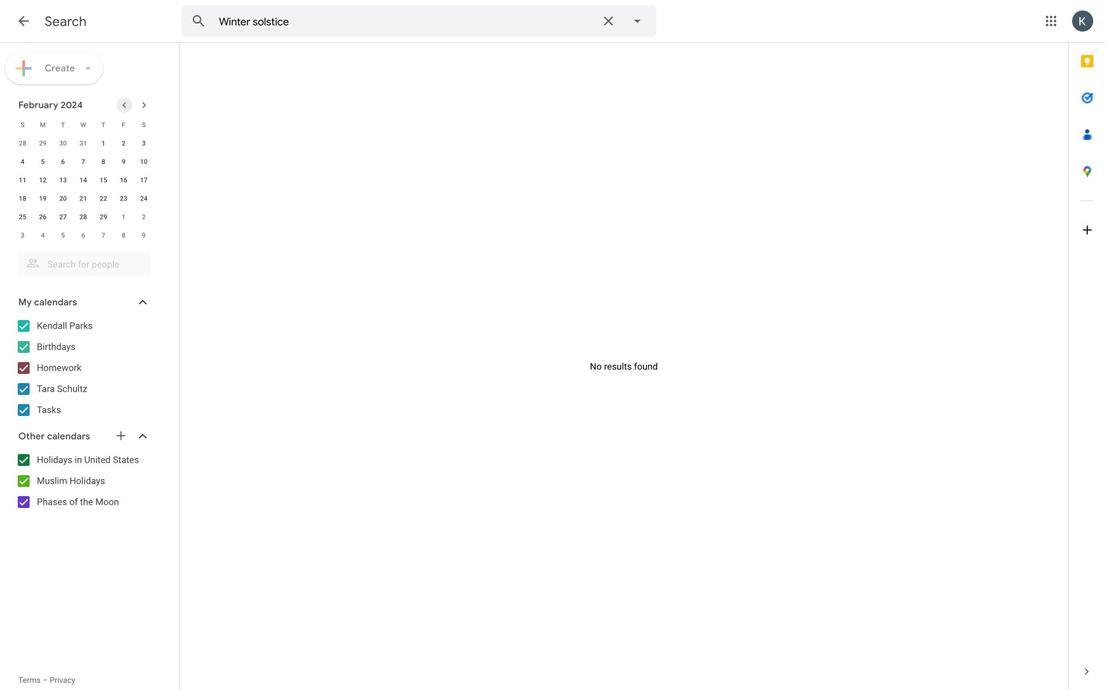 Task type: describe. For each thing, give the bounding box(es) containing it.
11 element
[[15, 172, 31, 188]]

28 element
[[75, 209, 91, 225]]

5 element
[[35, 154, 51, 170]]

7 element
[[75, 154, 91, 170]]

search options image
[[625, 8, 651, 34]]

16 element
[[116, 172, 132, 188]]

Search text field
[[219, 15, 593, 29]]

none search field search for people
[[0, 247, 163, 276]]

add other calendars image
[[115, 430, 128, 443]]

29 element
[[96, 209, 111, 225]]

march 4 element
[[35, 228, 51, 243]]

27 element
[[55, 209, 71, 225]]

23 element
[[116, 191, 132, 207]]

march 6 element
[[75, 228, 91, 243]]

14 element
[[75, 172, 91, 188]]

12 element
[[35, 172, 51, 188]]

4 element
[[15, 154, 31, 170]]

Search for people text field
[[26, 253, 142, 276]]

19 element
[[35, 191, 51, 207]]

2 row from the top
[[13, 134, 154, 153]]

march 1 element
[[116, 209, 132, 225]]

4 row from the top
[[13, 171, 154, 190]]

3 element
[[136, 136, 152, 151]]

13 element
[[55, 172, 71, 188]]

10 element
[[136, 154, 152, 170]]

march 9 element
[[136, 228, 152, 243]]

26 element
[[35, 209, 51, 225]]

january 29 element
[[35, 136, 51, 151]]

21 element
[[75, 191, 91, 207]]

1 row from the top
[[13, 116, 154, 134]]



Task type: vqa. For each thing, say whether or not it's contained in the screenshot.
row group
yes



Task type: locate. For each thing, give the bounding box(es) containing it.
18 element
[[15, 191, 31, 207]]

6 element
[[55, 154, 71, 170]]

None search field
[[182, 5, 657, 37], [0, 247, 163, 276], [182, 5, 657, 37]]

7 row from the top
[[13, 226, 154, 245]]

row up '7' element
[[13, 134, 154, 153]]

tab list
[[1069, 43, 1106, 654]]

3 row from the top
[[13, 153, 154, 171]]

row down 'january 31' element
[[13, 153, 154, 171]]

heading
[[45, 13, 87, 30]]

row down 21 element
[[13, 208, 154, 226]]

22 element
[[96, 191, 111, 207]]

my calendars list
[[3, 316, 163, 421]]

row up 'january 31' element
[[13, 116, 154, 134]]

15 element
[[96, 172, 111, 188]]

5 row from the top
[[13, 190, 154, 208]]

clear search image
[[596, 8, 622, 34]]

search image
[[186, 8, 212, 34]]

6 row from the top
[[13, 208, 154, 226]]

20 element
[[55, 191, 71, 207]]

january 30 element
[[55, 136, 71, 151]]

row up 21 element
[[13, 171, 154, 190]]

17 element
[[136, 172, 152, 188]]

row up the 28 element in the top left of the page
[[13, 190, 154, 208]]

2 element
[[116, 136, 132, 151]]

9 element
[[116, 154, 132, 170]]

go back image
[[16, 13, 32, 29]]

24 element
[[136, 191, 152, 207]]

january 28 element
[[15, 136, 31, 151]]

row
[[13, 116, 154, 134], [13, 134, 154, 153], [13, 153, 154, 171], [13, 171, 154, 190], [13, 190, 154, 208], [13, 208, 154, 226], [13, 226, 154, 245]]

february 2024 grid
[[13, 116, 154, 245]]

march 7 element
[[96, 228, 111, 243]]

march 3 element
[[15, 228, 31, 243]]

1 element
[[96, 136, 111, 151]]

march 2 element
[[136, 209, 152, 225]]

march 5 element
[[55, 228, 71, 243]]

8 element
[[96, 154, 111, 170]]

row group
[[13, 134, 154, 245]]

other calendars list
[[3, 450, 163, 513]]

march 8 element
[[116, 228, 132, 243]]

row down the 28 element in the top left of the page
[[13, 226, 154, 245]]

25 element
[[15, 209, 31, 225]]

january 31 element
[[75, 136, 91, 151]]



